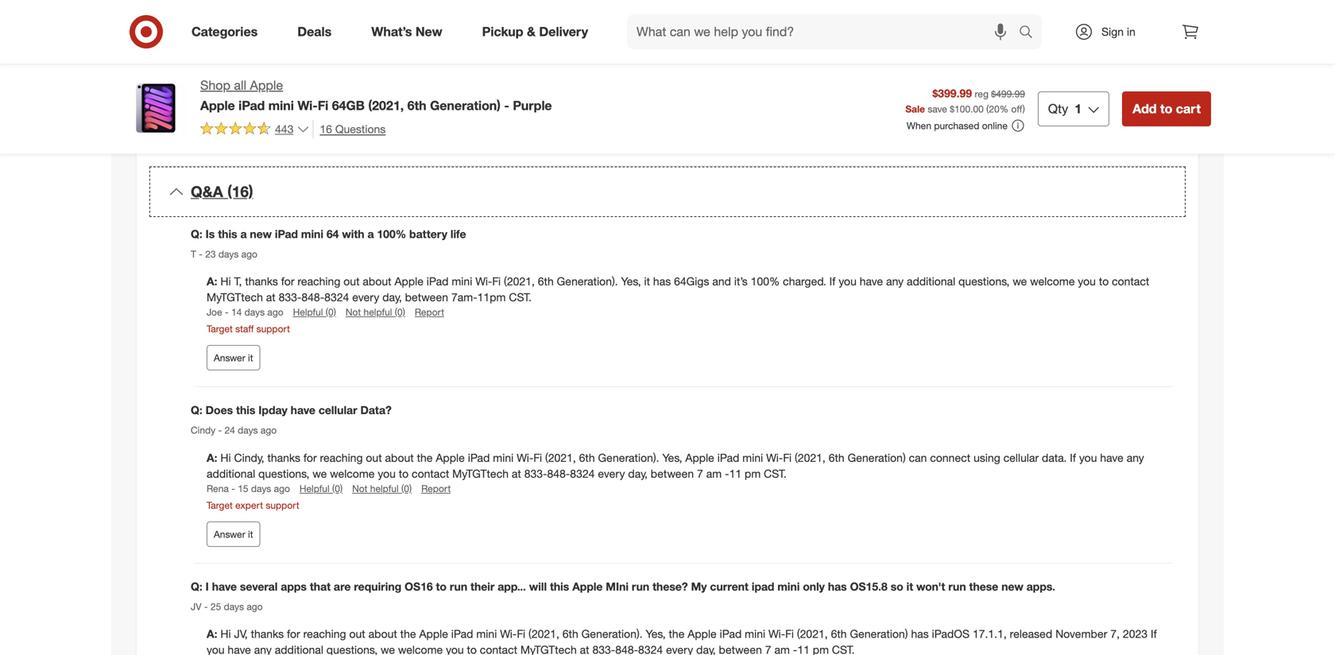 Task type: locate. For each thing, give the bounding box(es) containing it.
cst. inside 'hi jv, thanks for reaching out about the apple ipad mini wi-fi (2021, 6th generation).      yes, the apple ipad mini wi-fi (2021, 6th generation) has ipados 17.1.1, released november 7, 2023    if you have any additional questions, we welcome you to contact mytgttech at 833-848-8324 every day, between 7 am -11 pm cst.'
[[832, 643, 855, 655]]

1 horizontal spatial contact
[[480, 643, 518, 655]]

have right "charged."
[[860, 274, 883, 288]]

released
[[1010, 627, 1053, 641]]

out down data?
[[366, 451, 382, 465]]

t,
[[234, 274, 242, 288]]

2 vertical spatial cst.
[[832, 643, 855, 655]]

2 q: from the top
[[191, 403, 203, 417]]

-
[[504, 98, 510, 113], [199, 248, 203, 260], [225, 306, 229, 318], [218, 424, 222, 436], [725, 467, 730, 480], [232, 482, 235, 494], [204, 601, 208, 613], [793, 643, 798, 655]]

day,
[[383, 290, 402, 304], [628, 467, 648, 480], [697, 643, 716, 655]]

run left their
[[450, 580, 468, 594]]

won't
[[917, 580, 946, 594]]

have right the ipday
[[291, 403, 316, 417]]

833- inside 'hi jv, thanks for reaching out about the apple ipad mini wi-fi (2021, 6th generation).      yes, the apple ipad mini wi-fi (2021, 6th generation) has ipados 17.1.1, released november 7, 2023    if you have any additional questions, we welcome you to contact mytgttech at 833-848-8324 every day, between 7 am -11 pm cst.'
[[593, 643, 616, 655]]

reaching down data?
[[320, 451, 363, 465]]

1 vertical spatial that
[[310, 580, 331, 594]]

this inside the q: i have several apps that are requiring os16 to run their app... will this apple mini run these?  my current ipad mini only has os15.8 so it won't run these new apps. jv - 25 days ago
[[550, 580, 570, 594]]

answer it button down staff
[[207, 345, 260, 371]]

1 vertical spatial helpful
[[370, 482, 399, 494]]

3 inches from the left
[[531, 23, 563, 37]]

1 vertical spatial generation)
[[848, 451, 906, 465]]

x left 2 at the top left of the page
[[513, 23, 519, 37]]

1 vertical spatial questions,
[[258, 467, 310, 480]]

it down expert
[[248, 528, 253, 540]]

report for between
[[415, 306, 444, 318]]

answer it button down expert
[[207, 522, 260, 547]]

not for you
[[352, 482, 368, 494]]

generation) down united
[[430, 98, 501, 113]]

$499.99
[[992, 88, 1026, 100]]

2 horizontal spatial islands,
[[613, 71, 650, 85]]

2 vertical spatial 848-
[[616, 643, 638, 655]]

0 vertical spatial ship
[[244, 23, 265, 37]]

with
[[342, 227, 365, 241]]

report for mytgttech
[[421, 482, 451, 494]]

1 horizontal spatial welcome
[[398, 643, 443, 655]]

entry down this item cannot be shipped to the following locations:
[[318, 87, 343, 101]]

2 vertical spatial day,
[[697, 643, 716, 655]]

hi inside 'hi jv, thanks for reaching out about the apple ipad mini wi-fi (2021, 6th generation).      yes, the apple ipad mini wi-fi (2021, 6th generation) has ipados 17.1.1, released november 7, 2023    if you have any additional questions, we welcome you to contact mytgttech at 833-848-8324 every day, between 7 am -11 pm cst.'
[[221, 627, 231, 641]]

1 vertical spatial every
[[598, 467, 625, 480]]

1 vertical spatial between
[[651, 467, 694, 480]]

3 a: from the top
[[207, 627, 221, 641]]

inches right 2 at the top left of the page
[[531, 23, 563, 37]]

entry down virgin on the left of page
[[414, 103, 440, 117]]

answer it down staff
[[214, 352, 253, 364]]

support right expert
[[266, 499, 299, 511]]

it inside "hi t, thanks for reaching out about apple ipad mini wi-fi (2021, 6th generation).     yes, it has 64gigs and it's 100% charged.    if you have any additional questions, we welcome you to contact mytgttech at 833-848-8324 every day, between 7am-11pm cst."
[[644, 274, 650, 288]]

1 vertical spatial answer it button
[[207, 522, 260, 547]]

about inside hi cindy, thanks for reaching out about the apple ipad mini wi-fi (2021, 6th generation).    yes, apple ipad mini wi-fi (2021, 6th generation) can connect using cellular data.    if you have any additional questions, we welcome you to contact mytgttech at 833-848-8324 every day, between 7 am -11 pm cst.
[[385, 451, 414, 465]]

every inside "hi t, thanks for reaching out about apple ipad mini wi-fi (2021, 6th generation).     yes, it has 64gigs and it's 100% charged.    if you have any additional questions, we welcome you to contact mytgttech at 833-848-8324 every day, between 7am-11pm cst."
[[352, 290, 380, 304]]

at inside hi cindy, thanks for reaching out about the apple ipad mini wi-fi (2021, 6th generation).    yes, apple ipad mini wi-fi (2021, 6th generation) can connect using cellular data.    if you have any additional questions, we welcome you to contact mytgttech at 833-848-8324 every day, between 7 am -11 pm cst.
[[512, 467, 521, 480]]

also up american
[[248, 87, 268, 101]]

support
[[257, 323, 290, 335], [266, 499, 299, 511]]

0 vertical spatial that
[[242, 55, 261, 69]]

reaching for welcome
[[320, 451, 363, 465]]

(
[[987, 103, 989, 115]]

100% inside q: is this a new ipad mini 64 with a 100% battery life t - 23 days ago
[[377, 227, 406, 241]]

ago down several
[[247, 601, 263, 613]]

2 vertical spatial 833-
[[593, 643, 616, 655]]

1 answer it button from the top
[[207, 345, 260, 371]]

welcome inside 'hi jv, thanks for reaching out about the apple ipad mini wi-fi (2021, 6th generation).      yes, the apple ipad mini wi-fi (2021, 6th generation) has ipados 17.1.1, released november 7, 2023    if you have any additional questions, we welcome you to contact mytgttech at 833-848-8324 every day, between 7 am -11 pm cst.'
[[398, 643, 443, 655]]

this right "does"
[[236, 403, 256, 417]]

regret
[[210, 55, 239, 69]]

a
[[759, 55, 765, 69], [240, 227, 247, 241], [368, 227, 374, 241]]

target down rena
[[207, 499, 233, 511]]

save
[[928, 103, 948, 115]]

be inside estimated ship dimensions: 8.1 inches length x 5.7 inches width x 2 inches height estimated ship weight: we regret that this item cannot be shipped to po boxes.
[[347, 55, 360, 69]]

it
[[964, 39, 970, 53], [644, 274, 650, 288], [248, 352, 253, 364], [248, 528, 253, 540], [907, 580, 914, 594]]

q: left is on the top of the page
[[191, 227, 203, 241]]

at
[[266, 290, 276, 304], [512, 467, 521, 480], [580, 643, 590, 655]]

for inside "hi t, thanks for reaching out about apple ipad mini wi-fi (2021, 6th generation).     yes, it has 64gigs and it's 100% charged.    if you have any additional questions, we welcome you to contact mytgttech at 833-848-8324 every day, between 7am-11pm cst."
[[281, 274, 295, 288]]

questions,
[[959, 274, 1010, 288], [258, 467, 310, 480], [327, 643, 378, 655]]

1 vertical spatial welcome
[[330, 467, 375, 480]]

1 horizontal spatial between
[[651, 467, 694, 480]]

if right "charged."
[[830, 274, 836, 288]]

0 vertical spatial 833-
[[279, 290, 302, 304]]

1 vertical spatial answer it
[[214, 528, 253, 540]]

add to cart button
[[1123, 91, 1212, 126]]

at inside "hi t, thanks for reaching out about apple ipad mini wi-fi (2021, 6th generation).     yes, it has 64gigs and it's 100% charged.    if you have any additional questions, we welcome you to contact mytgttech at 833-848-8324 every day, between 7am-11pm cst."
[[266, 290, 276, 304]]

to inside estimated ship dimensions: 8.1 inches length x 5.7 inches width x 2 inches height estimated ship weight: we regret that this item cannot be shipped to po boxes.
[[407, 55, 417, 69]]

if inside 'hi jv, thanks for reaching out about the apple ipad mini wi-fi (2021, 6th generation).      yes, the apple ipad mini wi-fi (2021, 6th generation) has ipados 17.1.1, released november 7, 2023    if you have any additional questions, we welcome you to contact mytgttech at 833-848-8324 every day, between 7 am -11 pm cst.'
[[1151, 627, 1157, 641]]

2 horizontal spatial we
[[1013, 274, 1027, 288]]

16 questions link
[[313, 120, 386, 138]]

hi left "t,"
[[221, 274, 231, 288]]

has inside 'hi jv, thanks for reaching out about the apple ipad mini wi-fi (2021, 6th generation).      yes, the apple ipad mini wi-fi (2021, 6th generation) has ipados 17.1.1, released november 7, 2023    if you have any additional questions, we welcome you to contact mytgttech at 833-848-8324 every day, between 7 am -11 pm cst.'
[[912, 627, 929, 641]]

- inside the q: i have several apps that are requiring os16 to run their app... will this apple mini run these?  my current ipad mini only has os15.8 so it won't run these new apps. jv - 25 days ago
[[204, 601, 208, 613]]

entry down guam
[[191, 119, 216, 133]]

not for 8324
[[346, 306, 361, 318]]

2 answer it from the top
[[214, 528, 253, 540]]

2 horizontal spatial at
[[580, 643, 590, 655]]

days inside q: does this ipday have cellular data? cindy - 24 days ago
[[238, 424, 258, 436]]

833-
[[279, 290, 302, 304], [525, 467, 547, 480], [593, 643, 616, 655]]

samoa
[[282, 103, 317, 117]]

2 vertical spatial q:
[[191, 580, 203, 594]]

%
[[1000, 103, 1009, 115]]

to inside hi cindy, thanks for reaching out about the apple ipad mini wi-fi (2021, 6th generation).    yes, apple ipad mini wi-fi (2021, 6th generation) can connect using cellular data.    if you have any additional questions, we welcome you to contact mytgttech at 833-848-8324 every day, between 7 am -11 pm cst.
[[399, 467, 409, 480]]

generation) down os15.8
[[850, 627, 908, 641]]

ago inside q: is this a new ipad mini 64 with a 100% battery life t - 23 days ago
[[241, 248, 258, 260]]

my
[[691, 580, 707, 594]]

thanks inside 'hi jv, thanks for reaching out about the apple ipad mini wi-fi (2021, 6th generation).      yes, the apple ipad mini wi-fi (2021, 6th generation) has ipados 17.1.1, released november 7, 2023    if you have any additional questions, we welcome you to contact mytgttech at 833-848-8324 every day, between 7 am -11 pm cst.'
[[251, 627, 284, 641]]

ipday
[[259, 403, 288, 417]]

days inside the q: i have several apps that are requiring os16 to run their app... will this apple mini run these?  my current ipad mini only has os15.8 so it won't run these new apps. jv - 25 days ago
[[224, 601, 244, 613]]

out down are
[[349, 627, 365, 641]]

0 horizontal spatial cst.
[[509, 290, 532, 304]]

1 answer from the top
[[214, 352, 245, 364]]

every
[[352, 290, 380, 304], [598, 467, 625, 480], [666, 643, 693, 655]]

0 vertical spatial a:
[[207, 274, 221, 288]]

1 vertical spatial we
[[313, 467, 327, 480]]

run right won't
[[949, 580, 966, 594]]

1 vertical spatial pm
[[813, 643, 829, 655]]

1 horizontal spatial 11
[[798, 643, 810, 655]]

100% right it's
[[751, 274, 780, 288]]

ago down the ipday
[[261, 424, 277, 436]]

100%
[[377, 227, 406, 241], [751, 274, 780, 288]]

q: up cindy on the left bottom
[[191, 403, 203, 417]]

contact
[[1112, 274, 1150, 288], [412, 467, 449, 480], [480, 643, 518, 655]]

0 vertical spatial hi
[[221, 274, 231, 288]]

thanks for at
[[245, 274, 278, 288]]

25
[[211, 601, 221, 613]]

answer for additional
[[214, 528, 245, 540]]

a: left jv,
[[207, 627, 221, 641]]

1 horizontal spatial 7
[[766, 643, 772, 655]]

answer
[[214, 352, 245, 364], [214, 528, 245, 540]]

reaching inside hi cindy, thanks for reaching out about the apple ipad mini wi-fi (2021, 6th generation).    yes, apple ipad mini wi-fi (2021, 6th generation) can connect using cellular data.    if you have any additional questions, we welcome you to contact mytgttech at 833-848-8324 every day, between 7 am -11 pm cst.
[[320, 451, 363, 465]]

thanks right the cindy, at the left of the page
[[268, 451, 301, 465]]

weight:
[[268, 39, 304, 53]]

2 horizontal spatial every
[[666, 643, 693, 655]]

details
[[739, 0, 780, 16]]

generation). inside "hi t, thanks for reaching out about apple ipad mini wi-fi (2021, 6th generation).     yes, it has 64gigs and it's 100% charged.    if you have any additional questions, we welcome you to contact mytgttech at 833-848-8324 every day, between 7am-11pm cst."
[[557, 274, 618, 288]]

for down q: does this ipday have cellular data? cindy - 24 days ago
[[304, 451, 317, 465]]

data.
[[1042, 451, 1067, 465]]

support for at
[[257, 323, 290, 335]]

under left gu),
[[347, 87, 375, 101]]

have right data.
[[1101, 451, 1124, 465]]

1 q: from the top
[[191, 227, 203, 241]]

0 vertical spatial new
[[250, 227, 272, 241]]

hi left the cindy, at the left of the page
[[221, 451, 231, 465]]

1 inches from the left
[[350, 23, 382, 37]]

1 vertical spatial answer
[[214, 528, 245, 540]]

2 horizontal spatial cst.
[[832, 643, 855, 655]]

about down data?
[[385, 451, 414, 465]]

about for we
[[369, 627, 397, 641]]

0 horizontal spatial 848-
[[302, 290, 325, 304]]

shipt
[[768, 55, 794, 69]]

helpful  (0) right joe - 14 days ago
[[293, 306, 336, 318]]

q: left i
[[191, 580, 203, 594]]

(see up 16
[[320, 103, 341, 117]]

cannot inside estimated ship dimensions: 8.1 inches length x 5.7 inches width x 2 inches height estimated ship weight: we regret that this item cannot be shipped to po boxes.
[[310, 55, 344, 69]]

questions, inside "hi t, thanks for reaching out about apple ipad mini wi-fi (2021, 6th generation).     yes, it has 64gigs and it's 100% charged.    if you have any additional questions, we welcome you to contact mytgttech at 833-848-8324 every day, between 7am-11pm cst."
[[959, 274, 1010, 288]]

0 horizontal spatial if
[[830, 274, 836, 288]]

2 vertical spatial this
[[191, 71, 211, 85]]

0 horizontal spatial questions,
[[258, 467, 310, 480]]

thanks right jv,
[[251, 627, 284, 641]]

100% left battery
[[377, 227, 406, 241]]

cannot up this item cannot be shipped to the following locations:
[[310, 55, 344, 69]]

has
[[653, 274, 671, 288], [828, 580, 847, 594], [912, 627, 929, 641]]

report button for between
[[415, 305, 444, 319]]

1 vertical spatial out
[[366, 451, 382, 465]]

additional inside hi cindy, thanks for reaching out about the apple ipad mini wi-fi (2021, 6th generation).    yes, apple ipad mini wi-fi (2021, 6th generation) can connect using cellular data.    if you have any additional questions, we welcome you to contact mytgttech at 833-848-8324 every day, between 7 am -11 pm cst.
[[207, 467, 255, 480]]

the inside return details this item must be returned to any target store. this item must be returned within 15 days of the date it was purchased in store, shipped, delivered by a shipt shopper, or made ready for pickup.
[[920, 39, 936, 53]]

0 horizontal spatial every
[[352, 290, 380, 304]]

about inside "hi t, thanks for reaching out about apple ipad mini wi-fi (2021, 6th generation).     yes, it has 64gigs and it's 100% charged.    if you have any additional questions, we welcome you to contact mytgttech at 833-848-8324 every day, between 7am-11pm cst."
[[363, 274, 392, 288]]

so
[[891, 580, 904, 594]]

it down target staff support
[[248, 352, 253, 364]]

2 estimated from the top
[[191, 39, 241, 53]]

this right is on the top of the page
[[218, 227, 237, 241]]

0 vertical spatial yes,
[[621, 274, 641, 288]]

it inside return details this item must be returned to any target store. this item must be returned within 15 days of the date it was purchased in store, shipped, delivered by a shipt shopper, or made ready for pickup.
[[964, 39, 970, 53]]

this inside q: is this a new ipad mini 64 with a 100% battery life t - 23 days ago
[[218, 227, 237, 241]]

hi for t,
[[221, 274, 231, 288]]

for down apps
[[287, 627, 300, 641]]

2 answer from the top
[[214, 528, 245, 540]]

0 vertical spatial 7
[[697, 467, 704, 480]]

any inside 'hi jv, thanks for reaching out about the apple ipad mini wi-fi (2021, 6th generation).      yes, the apple ipad mini wi-fi (2021, 6th generation) has ipados 17.1.1, released november 7, 2023    if you have any additional questions, we welcome you to contact mytgttech at 833-848-8324 every day, between 7 am -11 pm cst.'
[[254, 643, 272, 655]]

2 inches from the left
[[447, 23, 479, 37]]

0 vertical spatial purchased
[[996, 39, 1049, 53]]

target down the joe on the top left
[[207, 323, 233, 335]]

new inside q: is this a new ipad mini 64 with a 100% battery life t - 23 days ago
[[250, 227, 272, 241]]

(2021, inside "hi t, thanks for reaching out about apple ipad mini wi-fi (2021, 6th generation).     yes, it has 64gigs and it's 100% charged.    if you have any additional questions, we welcome you to contact mytgttech at 833-848-8324 every day, between 7am-11pm cst."
[[504, 274, 535, 288]]

1 vertical spatial must
[[743, 39, 768, 53]]

inches right the 8.1
[[350, 23, 382, 37]]

this
[[264, 55, 282, 69], [218, 227, 237, 241], [236, 403, 256, 417], [550, 580, 570, 594]]

for for hi cindy, thanks for reaching out about the apple ipad mini wi-fi (2021, 6th generation).    yes, apple ipad mini wi-fi (2021, 6th generation) can connect using cellular data.    if you have any additional questions, we welcome you to contact mytgttech at 833-848-8324 every day, between 7 am -11 pm cst.
[[304, 451, 317, 465]]

what's
[[371, 24, 412, 39]]

(2021, inside the shop all apple apple ipad mini wi-fi 64gb (2021, 6th generation) - purple
[[368, 98, 404, 113]]

q: inside the q: i have several apps that are requiring os16 to run their app... will this apple mini run these?  my current ipad mini only has os15.8 so it won't run these new apps. jv - 25 days ago
[[191, 580, 203, 594]]

1 vertical spatial has
[[828, 580, 847, 594]]

separate up samoa
[[271, 87, 315, 101]]

0 vertical spatial q:
[[191, 227, 203, 241]]

this down 'we'
[[191, 71, 211, 85]]

new left apps.
[[1002, 580, 1024, 594]]

answer down expert
[[214, 528, 245, 540]]

3 hi from the top
[[221, 627, 231, 641]]

0 vertical spatial has
[[653, 274, 671, 288]]

0 vertical spatial am
[[707, 467, 722, 480]]

0 horizontal spatial am
[[707, 467, 722, 480]]

run
[[450, 580, 468, 594], [632, 580, 650, 594], [949, 580, 966, 594]]

delivered
[[695, 55, 741, 69]]

for right the ready in the right top of the page
[[918, 55, 932, 69]]

1 vertical spatial yes,
[[663, 451, 683, 465]]

8324 inside 'hi jv, thanks for reaching out about the apple ipad mini wi-fi (2021, 6th generation).      yes, the apple ipad mini wi-fi (2021, 6th generation) has ipados 17.1.1, released november 7, 2023    if you have any additional questions, we welcome you to contact mytgttech at 833-848-8324 every day, between 7 am -11 pm cst.'
[[638, 643, 663, 655]]

3 q: from the top
[[191, 580, 203, 594]]

new inside the q: i have several apps that are requiring os16 to run their app... will this apple mini run these?  my current ipad mini only has os15.8 so it won't run these new apps. jv - 25 days ago
[[1002, 580, 1024, 594]]

about down with
[[363, 274, 392, 288]]

833- inside hi cindy, thanks for reaching out about the apple ipad mini wi-fi (2021, 6th generation).    yes, apple ipad mini wi-fi (2021, 6th generation) can connect using cellular data.    if you have any additional questions, we welcome you to contact mytgttech at 833-848-8324 every day, between 7 am -11 pm cst.
[[525, 467, 547, 480]]

hi t, thanks for reaching out about apple ipad mini wi-fi (2021, 6th generation).     yes, it has 64gigs and it's 100% charged.    if you have any additional questions, we welcome you to contact mytgttech at 833-848-8324 every day, between 7am-11pm cst.
[[207, 274, 1150, 304]]

days inside return details this item must be returned to any target store. this item must be returned within 15 days of the date it was purchased in store, shipped, delivered by a shipt shopper, or made ready for pickup.
[[880, 39, 904, 53]]

estimated ship dimensions: 8.1 inches length x 5.7 inches width x 2 inches height estimated ship weight: we regret that this item cannot be shipped to po boxes.
[[191, 23, 598, 69]]

target expert support
[[207, 499, 299, 511]]

this right will
[[550, 580, 570, 594]]

0 vertical spatial helpful  (0)
[[293, 306, 336, 318]]

as),
[[475, 103, 495, 117]]

shipped up samoa
[[292, 71, 333, 85]]

cst. inside "hi t, thanks for reaching out about apple ipad mini wi-fi (2021, 6th generation).     yes, it has 64gigs and it's 100% charged.    if you have any additional questions, we welcome you to contact mytgttech at 833-848-8324 every day, between 7am-11pm cst."
[[509, 290, 532, 304]]

2 horizontal spatial separate
[[608, 103, 652, 117]]

2 answer it button from the top
[[207, 522, 260, 547]]

os16
[[405, 580, 433, 594]]

to
[[832, 23, 842, 37], [407, 55, 417, 69], [336, 71, 346, 85], [1161, 101, 1173, 116], [1099, 274, 1109, 288], [399, 467, 409, 480], [436, 580, 447, 594], [467, 643, 477, 655]]

0 vertical spatial welcome
[[1031, 274, 1075, 288]]

848- inside "hi t, thanks for reaching out about apple ipad mini wi-fi (2021, 6th generation).     yes, it has 64gigs and it's 100% charged.    if you have any additional questions, we welcome you to contact mytgttech at 833-848-8324 every day, between 7am-11pm cst."
[[302, 290, 325, 304]]

yes, inside hi cindy, thanks for reaching out about the apple ipad mini wi-fi (2021, 6th generation).    yes, apple ipad mini wi-fi (2021, 6th generation) can connect using cellular data.    if you have any additional questions, we welcome you to contact mytgttech at 833-848-8324 every day, between 7 am -11 pm cst.
[[663, 451, 683, 465]]

days right 24
[[238, 424, 258, 436]]

64gb
[[332, 98, 365, 113]]

yes, inside 'hi jv, thanks for reaching out about the apple ipad mini wi-fi (2021, 6th generation).      yes, the apple ipad mini wi-fi (2021, 6th generation) has ipados 17.1.1, released november 7, 2023    if you have any additional questions, we welcome you to contact mytgttech at 833-848-8324 every day, between 7 am -11 pm cst.'
[[646, 627, 666, 641]]

search
[[1012, 25, 1050, 41]]

a:
[[207, 274, 221, 288], [207, 451, 221, 465], [207, 627, 221, 641]]

it inside the q: i have several apps that are requiring os16 to run their app... will this apple mini run these?  my current ipad mini only has os15.8 so it won't run these new apps. jv - 25 days ago
[[907, 580, 914, 594]]

1 vertical spatial 848-
[[547, 467, 570, 480]]

cst.
[[509, 290, 532, 304], [764, 467, 787, 480], [832, 643, 855, 655]]

rico
[[535, 103, 558, 117]]

this down "return"
[[695, 23, 715, 37]]

0 horizontal spatial 833-
[[279, 290, 302, 304]]

apps.
[[1027, 580, 1056, 594]]

about down requiring
[[369, 627, 397, 641]]

not helpful  (0) button for every
[[346, 305, 405, 319]]

2 horizontal spatial welcome
[[1031, 274, 1075, 288]]

1 horizontal spatial 833-
[[525, 467, 547, 480]]

battery
[[409, 227, 448, 241]]

to inside return details this item must be returned to any target store. this item must be returned within 15 days of the date it was purchased in store, shipped, delivered by a shipt shopper, or made ready for pickup.
[[832, 23, 842, 37]]

1 vertical spatial about
[[385, 451, 414, 465]]

0 vertical spatial answer it
[[214, 352, 253, 364]]

ship left dimensions:
[[244, 23, 265, 37]]

it left 64gigs
[[644, 274, 650, 288]]

hi left jv,
[[221, 627, 231, 641]]

1 horizontal spatial we
[[381, 643, 395, 655]]

0 vertical spatial between
[[405, 290, 448, 304]]

0 vertical spatial returned
[[787, 23, 829, 37]]

helpful  (0) for welcome
[[300, 482, 343, 494]]

report button
[[415, 305, 444, 319], [421, 482, 451, 495]]

joe - 14 days ago
[[207, 306, 284, 318]]

helpful right rena - 15 days ago
[[300, 482, 330, 494]]

generation) inside 'hi jv, thanks for reaching out about the apple ipad mini wi-fi (2021, 6th generation).      yes, the apple ipad mini wi-fi (2021, 6th generation) has ipados 17.1.1, released november 7, 2023    if you have any additional questions, we welcome you to contact mytgttech at 833-848-8324 every day, between 7 am -11 pm cst.'
[[850, 627, 908, 641]]

must down 'details'
[[743, 23, 768, 37]]

helpful  (0) button right joe - 14 days ago
[[293, 305, 336, 319]]

1 horizontal spatial shipped
[[363, 55, 404, 69]]

thanks inside hi cindy, thanks for reaching out about the apple ipad mini wi-fi (2021, 6th generation).    yes, apple ipad mini wi-fi (2021, 6th generation) can connect using cellular data.    if you have any additional questions, we welcome you to contact mytgttech at 833-848-8324 every day, between 7 am -11 pm cst.
[[268, 451, 301, 465]]

generation). for the
[[582, 627, 643, 641]]

target
[[866, 23, 897, 37], [207, 323, 233, 335], [207, 499, 233, 511]]

cellular
[[319, 403, 357, 417], [1004, 451, 1039, 465]]

new down (16)
[[250, 227, 272, 241]]

0 vertical spatial 8324
[[325, 290, 349, 304]]

1 horizontal spatial x
[[513, 23, 519, 37]]

ipad inside the shop all apple apple ipad mini wi-fi 64gb (2021, 6th generation) - purple
[[239, 98, 265, 113]]

any inside return details this item must be returned to any target store. this item must be returned within 15 days of the date it was purchased in store, shipped, delivered by a shipt shopper, or made ready for pickup.
[[845, 23, 863, 37]]

about inside 'hi jv, thanks for reaching out about the apple ipad mini wi-fi (2021, 6th generation).      yes, the apple ipad mini wi-fi (2021, 6th generation) has ipados 17.1.1, released november 7, 2023    if you have any additional questions, we welcome you to contact mytgttech at 833-848-8324 every day, between 7 am -11 pm cst.'
[[369, 627, 397, 641]]

off
[[1012, 103, 1023, 115]]

under left "as),"
[[443, 103, 472, 117]]

helpful
[[293, 306, 323, 318], [300, 482, 330, 494]]

ship
[[244, 23, 265, 37], [244, 39, 265, 53]]

item down regret
[[215, 71, 236, 85]]

2 a: from the top
[[207, 451, 221, 465]]

in
[[1127, 25, 1136, 39], [1052, 39, 1060, 53]]

mytgttech inside 'hi jv, thanks for reaching out about the apple ipad mini wi-fi (2021, 6th generation).      yes, the apple ipad mini wi-fi (2021, 6th generation) has ipados 17.1.1, released november 7, 2023    if you have any additional questions, we welcome you to contact mytgttech at 833-848-8324 every day, between 7 am -11 pm cst.'
[[521, 643, 577, 655]]

have inside hi cindy, thanks for reaching out about the apple ipad mini wi-fi (2021, 6th generation).    yes, apple ipad mini wi-fi (2021, 6th generation) can connect using cellular data.    if you have any additional questions, we welcome you to contact mytgttech at 833-848-8324 every day, between 7 am -11 pm cst.
[[1101, 451, 1124, 465]]

reaching down are
[[303, 627, 346, 641]]

will
[[529, 580, 547, 594]]

answer it for additional
[[214, 528, 253, 540]]

answer it down expert
[[214, 528, 253, 540]]

1 vertical spatial hi
[[221, 451, 231, 465]]

1 answer it from the top
[[214, 352, 253, 364]]

0 vertical spatial under
[[347, 87, 375, 101]]

)
[[1023, 103, 1026, 115]]

helpful  (0) button right rena - 15 days ago
[[300, 482, 343, 495]]

6th inside "hi t, thanks for reaching out about apple ipad mini wi-fi (2021, 6th generation).     yes, it has 64gigs and it's 100% charged.    if you have any additional questions, we welcome you to contact mytgttech at 833-848-8324 every day, between 7am-11pm cst."
[[538, 274, 554, 288]]

2 vertical spatial contact
[[480, 643, 518, 655]]

out down q: is this a new ipad mini 64 with a 100% battery life t - 23 days ago
[[344, 274, 360, 288]]

has right only
[[828, 580, 847, 594]]

0 vertical spatial answer it button
[[207, 345, 260, 371]]

apple
[[250, 78, 283, 93], [200, 98, 235, 113], [395, 274, 424, 288], [436, 451, 465, 465], [686, 451, 715, 465], [573, 580, 603, 594], [419, 627, 448, 641], [688, 627, 717, 641]]

1 vertical spatial under
[[443, 103, 472, 117]]

has left ipados at the bottom right
[[912, 627, 929, 641]]

2 vertical spatial welcome
[[398, 643, 443, 655]]

shopper,
[[797, 55, 840, 69]]

am
[[707, 467, 722, 480], [775, 643, 790, 655]]

1 a: from the top
[[207, 274, 221, 288]]

1 horizontal spatial under
[[347, 87, 375, 101]]

apple inside the q: i have several apps that are requiring os16 to run their app... will this apple mini run these?  my current ipad mini only has os15.8 so it won't run these new apps. jv - 25 days ago
[[573, 580, 603, 594]]

2 hi from the top
[[221, 451, 231, 465]]

cannot up american
[[239, 71, 273, 85]]

reaching
[[298, 274, 341, 288], [320, 451, 363, 465], [303, 627, 346, 641]]

entry
[[318, 87, 343, 101], [414, 103, 440, 117], [191, 119, 216, 133]]

under left pr)
[[219, 119, 248, 133]]

0 vertical spatial cannot
[[310, 55, 344, 69]]

this up "delivered"
[[695, 39, 715, 53]]

1 x from the left
[[419, 23, 425, 37]]

2 ship from the top
[[244, 39, 265, 53]]

target inside return details this item must be returned to any target store. this item must be returned within 15 days of the date it was purchased in store, shipped, delivered by a shipt shopper, or made ready for pickup.
[[866, 23, 897, 37]]

0 vertical spatial out
[[344, 274, 360, 288]]

2 horizontal spatial 833-
[[593, 643, 616, 655]]

item inside estimated ship dimensions: 8.1 inches length x 5.7 inches width x 2 inches height estimated ship weight: we regret that this item cannot be shipped to po boxes.
[[285, 55, 307, 69]]

that up the all on the top left of the page
[[242, 55, 261, 69]]

0 vertical spatial if
[[830, 274, 836, 288]]

pm inside hi cindy, thanks for reaching out about the apple ipad mini wi-fi (2021, 6th generation).    yes, apple ipad mini wi-fi (2021, 6th generation) can connect using cellular data.    if you have any additional questions, we welcome you to contact mytgttech at 833-848-8324 every day, between 7 am -11 pm cst.
[[745, 467, 761, 480]]

helpful for to
[[370, 482, 399, 494]]

15 up made
[[865, 39, 877, 53]]

purchased right was on the top right
[[996, 39, 1049, 53]]

islands, up the mariana
[[613, 71, 650, 85]]

1 horizontal spatial 15
[[865, 39, 877, 53]]

0 horizontal spatial at
[[266, 290, 276, 304]]

ago
[[241, 248, 258, 260], [267, 306, 284, 318], [261, 424, 277, 436], [274, 482, 290, 494], [247, 601, 263, 613]]

it's
[[734, 274, 748, 288]]

0 vertical spatial contact
[[1112, 274, 1150, 288]]

days
[[880, 39, 904, 53], [219, 248, 239, 260], [245, 306, 265, 318], [238, 424, 258, 436], [251, 482, 271, 494], [224, 601, 244, 613]]

a inside return details this item must be returned to any target store. this item must be returned within 15 days of the date it was purchased in store, shipped, delivered by a shipt shopper, or made ready for pickup.
[[759, 55, 765, 69]]

separate down gu),
[[368, 103, 411, 117]]

for right "t,"
[[281, 274, 295, 288]]

have inside 'hi jv, thanks for reaching out about the apple ipad mini wi-fi (2021, 6th generation).      yes, the apple ipad mini wi-fi (2021, 6th generation) has ipados 17.1.1, released november 7, 2023    if you have any additional questions, we welcome you to contact mytgttech at 833-848-8324 every day, between 7 am -11 pm cst.'
[[228, 643, 251, 655]]

q&a (16) button
[[149, 166, 1186, 217]]

q: for q: does this ipday have cellular data?
[[191, 403, 203, 417]]

support for questions,
[[266, 499, 299, 511]]

hi inside hi cindy, thanks for reaching out about the apple ipad mini wi-fi (2021, 6th generation).    yes, apple ipad mini wi-fi (2021, 6th generation) can connect using cellular data.    if you have any additional questions, we welcome you to contact mytgttech at 833-848-8324 every day, between 7 am -11 pm cst.
[[221, 451, 231, 465]]

not helpful  (0) for to
[[352, 482, 412, 494]]

1 vertical spatial cellular
[[1004, 451, 1039, 465]]

helpful  (0) right rena - 15 days ago
[[300, 482, 343, 494]]

all
[[234, 78, 247, 93]]

0 vertical spatial 15
[[865, 39, 877, 53]]

not helpful  (0) button for to
[[352, 482, 412, 495]]

in right sign on the top right of page
[[1127, 25, 1136, 39]]

has left 64gigs
[[653, 274, 671, 288]]

1 vertical spatial 8324
[[570, 467, 595, 480]]

2 vertical spatial yes,
[[646, 627, 666, 641]]

inches
[[350, 23, 382, 37], [447, 23, 479, 37], [531, 23, 563, 37]]

(0)
[[326, 306, 336, 318], [395, 306, 405, 318], [332, 482, 343, 494], [401, 482, 412, 494]]

x left 5.7
[[419, 23, 425, 37]]

have
[[860, 274, 883, 288], [291, 403, 316, 417], [1101, 451, 1124, 465], [212, 580, 237, 594], [228, 643, 251, 655]]

7am-
[[452, 290, 478, 304]]

shipped up following
[[363, 55, 404, 69]]

target left store.
[[866, 23, 897, 37]]

every inside hi cindy, thanks for reaching out about the apple ipad mini wi-fi (2021, 6th generation).    yes, apple ipad mini wi-fi (2021, 6th generation) can connect using cellular data.    if you have any additional questions, we welcome you to contact mytgttech at 833-848-8324 every day, between 7 am -11 pm cst.
[[598, 467, 625, 480]]

delivery
[[539, 24, 588, 39]]

cellular left data?
[[319, 403, 357, 417]]

run right mini
[[632, 580, 650, 594]]

this down weight:
[[264, 55, 282, 69]]

have inside "hi t, thanks for reaching out about apple ipad mini wi-fi (2021, 6th generation).     yes, it has 64gigs and it's 100% charged.    if you have any additional questions, we welcome you to contact mytgttech at 833-848-8324 every day, between 7am-11pm cst."
[[860, 274, 883, 288]]

islands, down guam
[[191, 103, 229, 117]]

1 ship from the top
[[244, 23, 265, 37]]

does
[[206, 403, 233, 417]]

0 vertical spatial 100%
[[377, 227, 406, 241]]

0 horizontal spatial also
[[248, 87, 268, 101]]

yes, for the
[[646, 627, 666, 641]]

0 horizontal spatial between
[[405, 290, 448, 304]]

0 horizontal spatial 7
[[697, 467, 704, 480]]

0 vertical spatial not helpful  (0)
[[346, 306, 405, 318]]

0 horizontal spatial inches
[[350, 23, 382, 37]]

15
[[865, 39, 877, 53], [238, 482, 248, 494]]

0 horizontal spatial islands,
[[191, 103, 229, 117]]

purchased down $
[[934, 120, 980, 132]]

a: left "t,"
[[207, 274, 221, 288]]

1 vertical spatial additional
[[207, 467, 255, 480]]

mini inside "hi t, thanks for reaching out about apple ipad mini wi-fi (2021, 6th generation).     yes, it has 64gigs and it's 100% charged.    if you have any additional questions, we welcome you to contact mytgttech at 833-848-8324 every day, between 7am-11pm cst."
[[452, 274, 473, 288]]

1 horizontal spatial cannot
[[310, 55, 344, 69]]

0 horizontal spatial purchased
[[934, 120, 980, 132]]

questions, inside hi cindy, thanks for reaching out about the apple ipad mini wi-fi (2021, 6th generation).    yes, apple ipad mini wi-fi (2021, 6th generation) can connect using cellular data.    if you have any additional questions, we welcome you to contact mytgttech at 833-848-8324 every day, between 7 am -11 pm cst.
[[258, 467, 310, 480]]

the
[[920, 39, 936, 53], [349, 71, 365, 85], [417, 451, 433, 465], [400, 627, 416, 641], [669, 627, 685, 641]]

1 hi from the top
[[221, 274, 231, 288]]

1 horizontal spatial purchased
[[996, 39, 1049, 53]]

q: inside q: does this ipday have cellular data? cindy - 24 days ago
[[191, 403, 203, 417]]

that inside estimated ship dimensions: 8.1 inches length x 5.7 inches width x 2 inches height estimated ship weight: we regret that this item cannot be shipped to po boxes.
[[242, 55, 261, 69]]

2 returned from the top
[[787, 39, 829, 53]]

to inside the q: i have several apps that are requiring os16 to run their app... will this apple mini run these?  my current ipad mini only has os15.8 so it won't run these new apps. jv - 25 days ago
[[436, 580, 447, 594]]

2 horizontal spatial has
[[912, 627, 929, 641]]

(see up american
[[224, 87, 245, 101]]

q:
[[191, 227, 203, 241], [191, 403, 203, 417], [191, 580, 203, 594]]

item down "return"
[[719, 23, 740, 37]]

helpful right joe - 14 days ago
[[293, 306, 323, 318]]

mariana
[[602, 87, 643, 101]]

0 vertical spatial estimated
[[191, 23, 241, 37]]

1 returned from the top
[[787, 23, 829, 37]]



Task type: describe. For each thing, give the bounding box(es) containing it.
outlying
[[568, 71, 610, 85]]

What can we help you find? suggestions appear below search field
[[627, 14, 1023, 49]]

q&a (16)
[[191, 182, 253, 201]]

american
[[232, 103, 279, 117]]

not helpful  (0) for every
[[346, 306, 405, 318]]

os15.8
[[850, 580, 888, 594]]

boxes.
[[438, 55, 472, 69]]

generation) inside the shop all apple apple ipad mini wi-fi 64gb (2021, 6th generation) - purple
[[430, 98, 501, 113]]

0 vertical spatial islands,
[[613, 71, 650, 85]]

1 estimated from the top
[[191, 23, 241, 37]]

dimensions:
[[268, 23, 328, 37]]

store.
[[900, 23, 927, 37]]

0 horizontal spatial cannot
[[239, 71, 273, 85]]

that inside the q: i have several apps that are requiring os16 to run their app... will this apple mini run these?  my current ipad mini only has os15.8 so it won't run these new apps. jv - 25 days ago
[[310, 580, 331, 594]]

be down 'details'
[[771, 23, 784, 37]]

6th inside the shop all apple apple ipad mini wi-fi 64gb (2021, 6th generation) - purple
[[408, 98, 427, 113]]

of
[[907, 39, 917, 53]]

mini inside the shop all apple apple ipad mini wi-fi 64gb (2021, 6th generation) - purple
[[269, 98, 294, 113]]

833- inside "hi t, thanks for reaching out about apple ipad mini wi-fi (2021, 6th generation).     yes, it has 64gigs and it's 100% charged.    if you have any additional questions, we welcome you to contact mytgttech at 833-848-8324 every day, between 7am-11pm cst."
[[279, 290, 302, 304]]

categories link
[[178, 14, 278, 49]]

can
[[909, 451, 927, 465]]

these?
[[653, 580, 688, 594]]

a: for hi t, thanks for reaching out about apple ipad mini wi-fi (2021, 6th generation).     yes, it has 64gigs and it's 100% charged.    if you have any additional questions, we welcome you to contact mytgttech at 833-848-8324 every day, between 7am-11pm cst.
[[207, 274, 221, 288]]

1 run from the left
[[450, 580, 468, 594]]

image of apple ipad mini wi-fi 64gb (2021, 6th generation) - purple image
[[124, 76, 188, 140]]

every inside 'hi jv, thanks for reaching out about the apple ipad mini wi-fi (2021, 6th generation).      yes, the apple ipad mini wi-fi (2021, 6th generation) has ipados 17.1.1, released november 7, 2023    if you have any additional questions, we welcome you to contact mytgttech at 833-848-8324 every day, between 7 am -11 pm cst.'
[[666, 643, 693, 655]]

100.00
[[955, 103, 984, 115]]

2 must from the top
[[743, 39, 768, 53]]

questions, inside 'hi jv, thanks for reaching out about the apple ipad mini wi-fi (2021, 6th generation).      yes, the apple ipad mini wi-fi (2021, 6th generation) has ipados 17.1.1, released november 7, 2023    if you have any additional questions, we welcome you to contact mytgttech at 833-848-8324 every day, between 7 am -11 pm cst.'
[[327, 643, 378, 655]]

0 vertical spatial entry
[[318, 87, 343, 101]]

requiring
[[354, 580, 402, 594]]

ipad inside "hi t, thanks for reaching out about apple ipad mini wi-fi (2021, 6th generation).     yes, it has 64gigs and it's 100% charged.    if you have any additional questions, we welcome you to contact mytgttech at 833-848-8324 every day, between 7am-11pm cst."
[[427, 274, 449, 288]]

only
[[803, 580, 825, 594]]

2 horizontal spatial (see
[[561, 103, 582, 117]]

pm inside 'hi jv, thanks for reaching out about the apple ipad mini wi-fi (2021, 6th generation).      yes, the apple ipad mini wi-fi (2021, 6th generation) has ipados 17.1.1, released november 7, 2023    if you have any additional questions, we welcome you to contact mytgttech at 833-848-8324 every day, between 7 am -11 pm cst.'
[[813, 643, 829, 655]]

q: does this ipday have cellular data? cindy - 24 days ago
[[191, 403, 392, 436]]

i
[[206, 580, 209, 594]]

this inside estimated ship dimensions: 8.1 inches length x 5.7 inches width x 2 inches height estimated ship weight: we regret that this item cannot be shipped to po boxes.
[[264, 55, 282, 69]]

add
[[1133, 101, 1157, 116]]

app...
[[498, 580, 526, 594]]

target for hi cindy, thanks for reaching out about the apple ipad mini wi-fi (2021, 6th generation).    yes, apple ipad mini wi-fi (2021, 6th generation) can connect using cellular data.    if you have any additional questions, we welcome you to contact mytgttech at 833-848-8324 every day, between 7 am -11 pm cst.
[[207, 499, 233, 511]]

1 horizontal spatial separate
[[368, 103, 411, 117]]

target staff support
[[207, 323, 290, 335]]

if inside hi cindy, thanks for reaching out about the apple ipad mini wi-fi (2021, 6th generation).    yes, apple ipad mini wi-fi (2021, 6th generation) can connect using cellular data.    if you have any additional questions, we welcome you to contact mytgttech at 833-848-8324 every day, between 7 am -11 pm cst.
[[1070, 451, 1077, 465]]

2 run from the left
[[632, 580, 650, 594]]

thanks for questions,
[[268, 451, 301, 465]]

we inside hi cindy, thanks for reaching out about the apple ipad mini wi-fi (2021, 6th generation).    yes, apple ipad mini wi-fi (2021, 6th generation) can connect using cellular data.    if you have any additional questions, we welcome you to contact mytgttech at 833-848-8324 every day, between 7 am -11 pm cst.
[[313, 467, 327, 480]]

2 x from the left
[[513, 23, 519, 37]]

days up target staff support
[[245, 306, 265, 318]]

q: for q: is this a new ipad mini 64 with a 100% battery life
[[191, 227, 203, 241]]

ago up target expert support
[[274, 482, 290, 494]]

1 vertical spatial islands,
[[435, 87, 473, 101]]

their
[[471, 580, 495, 594]]

return details this item must be returned to any target store. this item must be returned within 15 days of the date it was purchased in store, shipped, delivered by a shipt shopper, or made ready for pickup.
[[695, 0, 1137, 69]]

this item cannot be shipped to the following locations:
[[191, 71, 463, 85]]

is
[[206, 227, 215, 241]]

7,
[[1111, 627, 1120, 641]]

cindy
[[191, 424, 216, 436]]

have inside q: does this ipday have cellular data? cindy - 24 days ago
[[291, 403, 316, 417]]

gu),
[[379, 87, 401, 101]]

0 horizontal spatial (see
[[224, 87, 245, 101]]

q: for q: i have several apps that are requiring os16 to run their app... will this apple mini run these?  my current ipad mini only has os15.8 so it won't run these new apps.
[[191, 580, 203, 594]]

helpful for we
[[300, 482, 330, 494]]

day, inside hi cindy, thanks for reaching out about the apple ipad mini wi-fi (2021, 6th generation).    yes, apple ipad mini wi-fi (2021, 6th generation) can connect using cellular data.    if you have any additional questions, we welcome you to contact mytgttech at 833-848-8324 every day, between 7 am -11 pm cst.
[[628, 467, 648, 480]]

day, inside 'hi jv, thanks for reaching out about the apple ipad mini wi-fi (2021, 6th generation).      yes, the apple ipad mini wi-fi (2021, 6th generation) has ipados 17.1.1, released november 7, 2023    if you have any additional questions, we welcome you to contact mytgttech at 833-848-8324 every day, between 7 am -11 pm cst.'
[[697, 643, 716, 655]]

about for every
[[363, 274, 392, 288]]

welcome inside hi cindy, thanks for reaching out about the apple ipad mini wi-fi (2021, 6th generation).    yes, apple ipad mini wi-fi (2021, 6th generation) can connect using cellular data.    if you have any additional questions, we welcome you to contact mytgttech at 833-848-8324 every day, between 7 am -11 pm cst.
[[330, 467, 375, 480]]

states
[[502, 71, 534, 85]]

cst. inside hi cindy, thanks for reaching out about the apple ipad mini wi-fi (2021, 6th generation).    yes, apple ipad mini wi-fi (2021, 6th generation) can connect using cellular data.    if you have any additional questions, we welcome you to contact mytgttech at 833-848-8324 every day, between 7 am -11 pm cst.
[[764, 467, 787, 480]]

a: for hi cindy, thanks for reaching out about the apple ipad mini wi-fi (2021, 6th generation).    yes, apple ipad mini wi-fi (2021, 6th generation) can connect using cellular data.    if you have any additional questions, we welcome you to contact mytgttech at 833-848-8324 every day, between 7 am -11 pm cst.
[[207, 451, 221, 465]]

8324 inside hi cindy, thanks for reaching out about the apple ipad mini wi-fi (2021, 6th generation).    yes, apple ipad mini wi-fi (2021, 6th generation) can connect using cellular data.    if you have any additional questions, we welcome you to contact mytgttech at 833-848-8324 every day, between 7 am -11 pm cst.
[[570, 467, 595, 480]]

date
[[939, 39, 961, 53]]

for for hi jv, thanks for reaching out about the apple ipad mini wi-fi (2021, 6th generation).      yes, the apple ipad mini wi-fi (2021, 6th generation) has ipados 17.1.1, released november 7, 2023    if you have any additional questions, we welcome you to contact mytgttech at 833-848-8324 every day, between 7 am -11 pm cst.
[[287, 627, 300, 641]]

1
[[1075, 101, 1082, 116]]

1 horizontal spatial a
[[368, 227, 374, 241]]

united states minor outlying islands, guam (see also separate entry under gu), virgin islands, u.s., apo/fpo, northern mariana islands, american samoa (see also separate entry under as), puerto rico (see also separate entry under pr)
[[191, 71, 652, 133]]

0 vertical spatial in
[[1127, 25, 1136, 39]]

reg
[[975, 88, 989, 100]]

fi inside "hi t, thanks for reaching out about apple ipad mini wi-fi (2021, 6th generation).     yes, it has 64gigs and it's 100% charged.    if you have any additional questions, we welcome you to contact mytgttech at 833-848-8324 every day, between 7am-11pm cst."
[[492, 274, 501, 288]]

mytgttech inside hi cindy, thanks for reaching out about the apple ipad mini wi-fi (2021, 6th generation).    yes, apple ipad mini wi-fi (2021, 6th generation) can connect using cellular data.    if you have any additional questions, we welcome you to contact mytgttech at 833-848-8324 every day, between 7 am -11 pm cst.
[[452, 467, 509, 480]]

hi cindy, thanks for reaching out about the apple ipad mini wi-fi (2021, 6th generation).    yes, apple ipad mini wi-fi (2021, 6th generation) can connect using cellular data.    if you have any additional questions, we welcome you to contact mytgttech at 833-848-8324 every day, between 7 am -11 pm cst.
[[207, 451, 1145, 480]]

jv
[[191, 601, 202, 613]]

answer it button for mytgttech
[[207, 345, 260, 371]]

1 vertical spatial this
[[695, 39, 715, 53]]

0 horizontal spatial shipped
[[292, 71, 333, 85]]

and
[[713, 274, 731, 288]]

rena - 15 days ago
[[207, 482, 290, 494]]

november
[[1056, 627, 1108, 641]]

apo/fpo,
[[501, 87, 552, 101]]

answer for mytgttech
[[214, 352, 245, 364]]

to inside 'hi jv, thanks for reaching out about the apple ipad mini wi-fi (2021, 6th generation).      yes, the apple ipad mini wi-fi (2021, 6th generation) has ipados 17.1.1, released november 7, 2023    if you have any additional questions, we welcome you to contact mytgttech at 833-848-8324 every day, between 7 am -11 pm cst.'
[[467, 643, 477, 655]]

shipped,
[[1094, 39, 1137, 53]]

reaching for 848-
[[298, 274, 341, 288]]

day, inside "hi t, thanks for reaching out about apple ipad mini wi-fi (2021, 6th generation).     yes, it has 64gigs and it's 100% charged.    if you have any additional questions, we welcome you to contact mytgttech at 833-848-8324 every day, between 7am-11pm cst."
[[383, 290, 402, 304]]

questions
[[335, 122, 386, 136]]

additional inside 'hi jv, thanks for reaching out about the apple ipad mini wi-fi (2021, 6th generation).      yes, the apple ipad mini wi-fi (2021, 6th generation) has ipados 17.1.1, released november 7, 2023    if you have any additional questions, we welcome you to contact mytgttech at 833-848-8324 every day, between 7 am -11 pm cst.'
[[275, 643, 324, 655]]

1 vertical spatial purchased
[[934, 120, 980, 132]]

for for hi t, thanks for reaching out about apple ipad mini wi-fi (2021, 6th generation).     yes, it has 64gigs and it's 100% charged.    if you have any additional questions, we welcome you to contact mytgttech at 833-848-8324 every day, between 7am-11pm cst.
[[281, 274, 295, 288]]

connect
[[930, 451, 971, 465]]

1 horizontal spatial (see
[[320, 103, 341, 117]]

within
[[832, 39, 862, 53]]

ago inside q: does this ipday have cellular data? cindy - 24 days ago
[[261, 424, 277, 436]]

1 vertical spatial 15
[[238, 482, 248, 494]]

generation) inside hi cindy, thanks for reaching out about the apple ipad mini wi-fi (2021, 6th generation).    yes, apple ipad mini wi-fi (2021, 6th generation) can connect using cellular data.    if you have any additional questions, we welcome you to contact mytgttech at 833-848-8324 every day, between 7 am -11 pm cst.
[[848, 451, 906, 465]]

when purchased online
[[907, 120, 1008, 132]]

target for hi t, thanks for reaching out about apple ipad mini wi-fi (2021, 6th generation).     yes, it has 64gigs and it's 100% charged.    if you have any additional questions, we welcome you to contact mytgttech at 833-848-8324 every day, between 7am-11pm cst.
[[207, 323, 233, 335]]

thanks for have
[[251, 627, 284, 641]]

cart
[[1177, 101, 1201, 116]]

reaching for additional
[[303, 627, 346, 641]]

any inside hi cindy, thanks for reaching out about the apple ipad mini wi-fi (2021, 6th generation).    yes, apple ipad mini wi-fi (2021, 6th generation) can connect using cellular data.    if you have any additional questions, we welcome you to contact mytgttech at 833-848-8324 every day, between 7 am -11 pm cst.
[[1127, 451, 1145, 465]]

data?
[[361, 403, 392, 417]]

mini inside q: is this a new ipad mini 64 with a 100% battery life t - 23 days ago
[[301, 227, 324, 241]]

apps
[[281, 580, 307, 594]]

what's new link
[[358, 14, 462, 49]]

for inside return details this item must be returned to any target store. this item must be returned within 15 days of the date it was purchased in store, shipped, delivered by a shipt shopper, or made ready for pickup.
[[918, 55, 932, 69]]

2 horizontal spatial under
[[443, 103, 472, 117]]

7 inside hi cindy, thanks for reaching out about the apple ipad mini wi-fi (2021, 6th generation).    yes, apple ipad mini wi-fi (2021, 6th generation) can connect using cellular data.    if you have any additional questions, we welcome you to contact mytgttech at 833-848-8324 every day, between 7 am -11 pm cst.
[[697, 467, 704, 480]]

100% inside "hi t, thanks for reaching out about apple ipad mini wi-fi (2021, 6th generation).     yes, it has 64gigs and it's 100% charged.    if you have any additional questions, we welcome you to contact mytgttech at 833-848-8324 every day, between 7am-11pm cst."
[[751, 274, 780, 288]]

helpful  (0) button for welcome
[[300, 482, 343, 495]]

made
[[856, 55, 884, 69]]

we inside "hi t, thanks for reaching out about apple ipad mini wi-fi (2021, 6th generation).     yes, it has 64gigs and it's 100% charged.    if you have any additional questions, we welcome you to contact mytgttech at 833-848-8324 every day, between 7am-11pm cst."
[[1013, 274, 1027, 288]]

online
[[983, 120, 1008, 132]]

0 horizontal spatial separate
[[271, 87, 315, 101]]

2 horizontal spatial also
[[585, 103, 605, 117]]

new
[[416, 24, 443, 39]]

wi- inside "hi t, thanks for reaching out about apple ipad mini wi-fi (2021, 6th generation).     yes, it has 64gigs and it's 100% charged.    if you have any additional questions, we welcome you to contact mytgttech at 833-848-8324 every day, between 7am-11pm cst."
[[476, 274, 492, 288]]

7 inside 'hi jv, thanks for reaching out about the apple ipad mini wi-fi (2021, 6th generation).      yes, the apple ipad mini wi-fi (2021, 6th generation) has ipados 17.1.1, released november 7, 2023    if you have any additional questions, we welcome you to contact mytgttech at 833-848-8324 every day, between 7 am -11 pm cst.'
[[766, 643, 772, 655]]

848- inside hi cindy, thanks for reaching out about the apple ipad mini wi-fi (2021, 6th generation).    yes, apple ipad mini wi-fi (2021, 6th generation) can connect using cellular data.    if you have any additional questions, we welcome you to contact mytgttech at 833-848-8324 every day, between 7 am -11 pm cst.
[[547, 467, 570, 480]]

out for questions,
[[349, 627, 365, 641]]

yes, inside "hi t, thanks for reaching out about apple ipad mini wi-fi (2021, 6th generation).     yes, it has 64gigs and it's 100% charged.    if you have any additional questions, we welcome you to contact mytgttech at 833-848-8324 every day, between 7am-11pm cst."
[[621, 274, 641, 288]]

2 vertical spatial under
[[219, 119, 248, 133]]

helpful  (0) button for 848-
[[293, 305, 336, 319]]

guam
[[191, 87, 221, 101]]

17.1.1,
[[973, 627, 1007, 641]]

yes, for apple
[[663, 451, 683, 465]]

qty
[[1049, 101, 1069, 116]]

be down weight:
[[277, 71, 289, 85]]

u.s.,
[[476, 87, 498, 101]]

16
[[320, 122, 332, 136]]

generation). for apple
[[598, 451, 660, 465]]

ago up target staff support
[[267, 306, 284, 318]]

2 vertical spatial islands,
[[191, 103, 229, 117]]

cellular inside q: does this ipday have cellular data? cindy - 24 days ago
[[319, 403, 357, 417]]

am inside hi cindy, thanks for reaching out about the apple ipad mini wi-fi (2021, 6th generation).    yes, apple ipad mini wi-fi (2021, 6th generation) can connect using cellular data.    if you have any additional questions, we welcome you to contact mytgttech at 833-848-8324 every day, between 7 am -11 pm cst.
[[707, 467, 722, 480]]

are
[[334, 580, 351, 594]]

answer it button for additional
[[207, 522, 260, 547]]

mini inside the q: i have several apps that are requiring os16 to run their app... will this apple mini run these?  my current ipad mini only has os15.8 so it won't run these new apps. jv - 25 days ago
[[778, 580, 800, 594]]

1 must from the top
[[743, 23, 768, 37]]

14
[[231, 306, 242, 318]]

0 horizontal spatial a
[[240, 227, 247, 241]]

3 run from the left
[[949, 580, 966, 594]]

apple inside "hi t, thanks for reaching out about apple ipad mini wi-fi (2021, 6th generation).     yes, it has 64gigs and it's 100% charged.    if you have any additional questions, we welcome you to contact mytgttech at 833-848-8324 every day, between 7am-11pm cst."
[[395, 274, 424, 288]]

- inside q: does this ipday have cellular data? cindy - 24 days ago
[[218, 424, 222, 436]]

between inside 'hi jv, thanks for reaching out about the apple ipad mini wi-fi (2021, 6th generation).      yes, the apple ipad mini wi-fi (2021, 6th generation) has ipados 17.1.1, released november 7, 2023    if you have any additional questions, we welcome you to contact mytgttech at 833-848-8324 every day, between 7 am -11 pm cst.'
[[719, 643, 762, 655]]

hi for cindy,
[[221, 451, 231, 465]]

united
[[466, 71, 499, 85]]

height
[[567, 23, 598, 37]]

answer it for mytgttech
[[214, 352, 253, 364]]

24
[[225, 424, 235, 436]]

item up "delivered"
[[719, 39, 740, 53]]

categories
[[192, 24, 258, 39]]

helpful for 833-
[[293, 306, 323, 318]]

fi inside the shop all apple apple ipad mini wi-fi 64gb (2021, 6th generation) - purple
[[318, 98, 329, 113]]

the inside hi cindy, thanks for reaching out about the apple ipad mini wi-fi (2021, 6th generation).    yes, apple ipad mini wi-fi (2021, 6th generation) can connect using cellular data.    if you have any additional questions, we welcome you to contact mytgttech at 833-848-8324 every day, between 7 am -11 pm cst.
[[417, 451, 433, 465]]

about for to
[[385, 451, 414, 465]]

1 horizontal spatial also
[[344, 103, 365, 117]]

helpful  (0) for 848-
[[293, 306, 336, 318]]

purple
[[513, 98, 552, 113]]

cellular inside hi cindy, thanks for reaching out about the apple ipad mini wi-fi (2021, 6th generation).    yes, apple ipad mini wi-fi (2021, 6th generation) can connect using cellular data.    if you have any additional questions, we welcome you to contact mytgttech at 833-848-8324 every day, between 7 am -11 pm cst.
[[1004, 451, 1039, 465]]

in inside return details this item must be returned to any target store. this item must be returned within 15 days of the date it was purchased in store, shipped, delivered by a shipt shopper, or made ready for pickup.
[[1052, 39, 1060, 53]]

mytgttech inside "hi t, thanks for reaching out about apple ipad mini wi-fi (2021, 6th generation).     yes, it has 64gigs and it's 100% charged.    if you have any additional questions, we welcome you to contact mytgttech at 833-848-8324 every day, between 7am-11pm cst."
[[207, 290, 263, 304]]

to inside the add to cart button
[[1161, 101, 1173, 116]]

11 inside 'hi jv, thanks for reaching out about the apple ipad mini wi-fi (2021, 6th generation).      yes, the apple ipad mini wi-fi (2021, 6th generation) has ipados 17.1.1, released november 7, 2023    if you have any additional questions, we welcome you to contact mytgttech at 833-848-8324 every day, between 7 am -11 pm cst.'
[[798, 643, 810, 655]]

if inside "hi t, thanks for reaching out about apple ipad mini wi-fi (2021, 6th generation).     yes, it has 64gigs and it's 100% charged.    if you have any additional questions, we welcome you to contact mytgttech at 833-848-8324 every day, between 7am-11pm cst."
[[830, 274, 836, 288]]

current
[[710, 580, 749, 594]]

length
[[385, 23, 416, 37]]

hi for jv,
[[221, 627, 231, 641]]

ipad inside q: is this a new ipad mini 64 with a 100% battery life t - 23 days ago
[[275, 227, 298, 241]]

shop
[[200, 78, 231, 93]]

days up target expert support
[[251, 482, 271, 494]]

0 horizontal spatial entry
[[191, 119, 216, 133]]

report button for mytgttech
[[421, 482, 451, 495]]

contact inside "hi t, thanks for reaching out about apple ipad mini wi-fi (2021, 6th generation).     yes, it has 64gigs and it's 100% charged.    if you have any additional questions, we welcome you to contact mytgttech at 833-848-8324 every day, between 7am-11pm cst."
[[1112, 274, 1150, 288]]

has inside the q: i have several apps that are requiring os16 to run their app... will this apple mini run these?  my current ipad mini only has os15.8 so it won't run these new apps. jv - 25 days ago
[[828, 580, 847, 594]]

2023
[[1123, 627, 1148, 641]]

was
[[973, 39, 993, 53]]

life
[[451, 227, 466, 241]]

between inside "hi t, thanks for reaching out about apple ipad mini wi-fi (2021, 6th generation).     yes, it has 64gigs and it's 100% charged.    if you have any additional questions, we welcome you to contact mytgttech at 833-848-8324 every day, between 7am-11pm cst."
[[405, 290, 448, 304]]

sign in link
[[1061, 14, 1161, 49]]

hi jv, thanks for reaching out about the apple ipad mini wi-fi (2021, 6th generation).      yes, the apple ipad mini wi-fi (2021, 6th generation) has ipados 17.1.1, released november 7, 2023    if you have any additional questions, we welcome you to contact mytgttech at 833-848-8324 every day, between 7 am -11 pm cst.
[[207, 627, 1157, 655]]

(16)
[[227, 182, 253, 201]]

pickup
[[482, 24, 524, 39]]

848- inside 'hi jv, thanks for reaching out about the apple ipad mini wi-fi (2021, 6th generation).      yes, the apple ipad mini wi-fi (2021, 6th generation) has ipados 17.1.1, released november 7, 2023    if you have any additional questions, we welcome you to contact mytgttech at 833-848-8324 every day, between 7 am -11 pm cst.'
[[616, 643, 638, 655]]

out for 8324
[[344, 274, 360, 288]]

add to cart
[[1133, 101, 1201, 116]]

2 horizontal spatial entry
[[414, 103, 440, 117]]

ago inside the q: i have several apps that are requiring os16 to run their app... will this apple mini run these?  my current ipad mini only has os15.8 so it won't run these new apps. jv - 25 days ago
[[247, 601, 263, 613]]

0 vertical spatial this
[[695, 23, 715, 37]]

contact inside hi cindy, thanks for reaching out about the apple ipad mini wi-fi (2021, 6th generation).    yes, apple ipad mini wi-fi (2021, 6th generation) can connect using cellular data.    if you have any additional questions, we welcome you to contact mytgttech at 833-848-8324 every day, between 7 am -11 pm cst.
[[412, 467, 449, 480]]

be up shipt
[[771, 39, 784, 53]]

q: i have several apps that are requiring os16 to run their app... will this apple mini run these?  my current ipad mini only has os15.8 so it won't run these new apps. jv - 25 days ago
[[191, 580, 1056, 613]]

a: for hi jv, thanks for reaching out about the apple ipad mini wi-fi (2021, 6th generation).      yes, the apple ipad mini wi-fi (2021, 6th generation) has ipados 17.1.1, released november 7, 2023    if you have any additional questions, we welcome you to contact mytgttech at 833-848-8324 every day, between 7 am -11 pm cst.
[[207, 627, 221, 641]]

charged.
[[783, 274, 827, 288]]

has inside "hi t, thanks for reaching out about apple ipad mini wi-fi (2021, 6th generation).     yes, it has 64gigs and it's 100% charged.    if you have any additional questions, we welcome you to contact mytgttech at 833-848-8324 every day, between 7am-11pm cst."
[[653, 274, 671, 288]]

cindy,
[[234, 451, 264, 465]]

- inside q: is this a new ipad mini 64 with a 100% battery life t - 23 days ago
[[199, 248, 203, 260]]

8324 inside "hi t, thanks for reaching out about apple ipad mini wi-fi (2021, 6th generation).     yes, it has 64gigs and it's 100% charged.    if you have any additional questions, we welcome you to contact mytgttech at 833-848-8324 every day, between 7am-11pm cst."
[[325, 290, 349, 304]]

out for you
[[366, 451, 382, 465]]

pickup & delivery link
[[469, 14, 608, 49]]

wi- inside the shop all apple apple ipad mini wi-fi 64gb (2021, 6th generation) - purple
[[298, 98, 318, 113]]

64
[[327, 227, 339, 241]]

additional inside "hi t, thanks for reaching out about apple ipad mini wi-fi (2021, 6th generation).     yes, it has 64gigs and it's 100% charged.    if you have any additional questions, we welcome you to contact mytgttech at 833-848-8324 every day, between 7am-11pm cst."
[[907, 274, 956, 288]]

purchased inside return details this item must be returned to any target store. this item must be returned within 15 days of the date it was purchased in store, shipped, delivered by a shipt shopper, or made ready for pickup.
[[996, 39, 1049, 53]]

mini
[[606, 580, 629, 594]]

contact inside 'hi jv, thanks for reaching out about the apple ipad mini wi-fi (2021, 6th generation).      yes, the apple ipad mini wi-fi (2021, 6th generation) has ipados 17.1.1, released november 7, 2023    if you have any additional questions, we welcome you to contact mytgttech at 833-848-8324 every day, between 7 am -11 pm cst.'
[[480, 643, 518, 655]]

15 inside return details this item must be returned to any target store. this item must be returned within 15 days of the date it was purchased in store, shipped, delivered by a shipt shopper, or made ready for pickup.
[[865, 39, 877, 53]]

days inside q: is this a new ipad mini 64 with a 100% battery life t - 23 days ago
[[219, 248, 239, 260]]

t
[[191, 248, 196, 260]]

rena
[[207, 482, 229, 494]]

helpful for every
[[364, 306, 392, 318]]

this inside q: does this ipday have cellular data? cindy - 24 days ago
[[236, 403, 256, 417]]

we inside 'hi jv, thanks for reaching out about the apple ipad mini wi-fi (2021, 6th generation).      yes, the apple ipad mini wi-fi (2021, 6th generation) has ipados 17.1.1, released november 7, 2023    if you have any additional questions, we welcome you to contact mytgttech at 833-848-8324 every day, between 7 am -11 pm cst.'
[[381, 643, 395, 655]]



Task type: vqa. For each thing, say whether or not it's contained in the screenshot.
Gifts inside Gifts for kids
no



